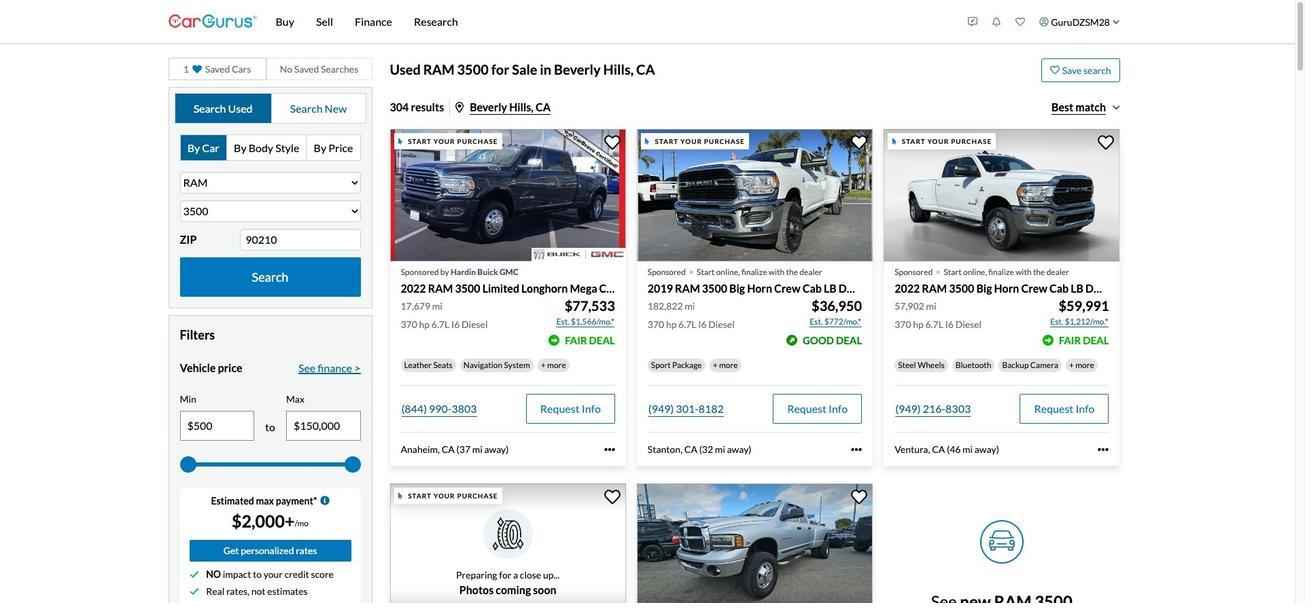 Task type: locate. For each thing, give the bounding box(es) containing it.
mouse pointer image
[[398, 138, 403, 145]]

1 vertical spatial tab list
[[180, 135, 361, 161]]

tab list
[[174, 93, 366, 124], [180, 135, 361, 161]]

2 ellipsis h image from the left
[[851, 445, 862, 456]]

tab
[[175, 94, 272, 123], [272, 94, 365, 123], [180, 135, 227, 160], [227, 135, 307, 160], [307, 135, 360, 160]]

add a car review image
[[968, 17, 977, 27]]

2 horizontal spatial ellipsis h image
[[1098, 445, 1109, 456]]

info circle image
[[320, 496, 329, 506]]

1 horizontal spatial mouse pointer image
[[645, 138, 650, 145]]

mouse pointer image
[[645, 138, 650, 145], [892, 138, 897, 145], [398, 493, 403, 500]]

ellipsis h image for white 2019 ram 3500 big horn crew cab lb drw 4wd pickup truck four-wheel drive 6-speed automatic image
[[851, 445, 862, 456]]

menu
[[961, 3, 1127, 41]]

minimum slider
[[180, 457, 196, 473]]

3 ellipsis h image from the left
[[1098, 445, 1109, 456]]

heart image
[[192, 64, 202, 74]]

ellipsis h image
[[604, 445, 615, 456], [851, 445, 862, 456], [1098, 445, 1109, 456]]

user icon image
[[1039, 17, 1049, 27]]

0 horizontal spatial mouse pointer image
[[398, 493, 403, 500]]

2 horizontal spatial mouse pointer image
[[892, 138, 897, 145]]

1 ellipsis h image from the left
[[604, 445, 615, 456]]

check image
[[189, 570, 199, 580]]

menu bar
[[257, 0, 961, 44]]

None text field
[[287, 412, 360, 440]]

menu item
[[1032, 3, 1127, 41]]

maximum slider
[[344, 457, 361, 473]]

1 horizontal spatial ellipsis h image
[[851, 445, 862, 456]]

None telephone field
[[240, 229, 361, 251]]

None text field
[[180, 412, 254, 440]]

check image
[[189, 587, 199, 597]]

ellipsis h image for bright white clearcoat 2022 ram 3500 big horn crew cab lb drw 4wd pickup truck four-wheel drive automatic image
[[1098, 445, 1109, 456]]

0 horizontal spatial ellipsis h image
[[604, 445, 615, 456]]



Task type: vqa. For each thing, say whether or not it's contained in the screenshot.
(720) to the top
no



Task type: describe. For each thing, give the bounding box(es) containing it.
map marker alt image
[[456, 102, 464, 113]]

chevron down image
[[1113, 18, 1120, 25]]

0 vertical spatial tab list
[[174, 93, 366, 124]]

saved cars image
[[1015, 17, 1025, 27]]

hardin buick gmc image
[[532, 248, 626, 262]]

maximum steel metallic clearcoat 2022 ram 3500 limited longhorn mega cab drw 4wd pickup truck four-wheel drive 6-speed automatic image
[[390, 129, 626, 262]]

white 2019 ram 3500 big horn crew cab lb drw 4wd pickup truck four-wheel drive 6-speed automatic image
[[637, 129, 873, 262]]

bright white clearcoat 2022 ram 3500 big horn crew cab lb drw 4wd pickup truck four-wheel drive automatic image
[[884, 129, 1120, 262]]

mouse pointer image for bright white clearcoat 2022 ram 3500 big horn crew cab lb drw 4wd pickup truck four-wheel drive automatic image
[[892, 138, 897, 145]]

open notifications image
[[992, 17, 1001, 27]]

mouse pointer image for white 2019 ram 3500 big horn crew cab lb drw 4wd pickup truck four-wheel drive 6-speed automatic image
[[645, 138, 650, 145]]

mouse pointer image for vehicle photo unavailable
[[398, 493, 403, 500]]

heart image
[[1050, 65, 1060, 75]]

vehicle photo unavailable image
[[390, 484, 626, 604]]

silver 2004 dodge ram 3500 slt quad cab lb drw 4wd pickup truck four-wheel drive 4-speed automatic image
[[637, 484, 873, 604]]



